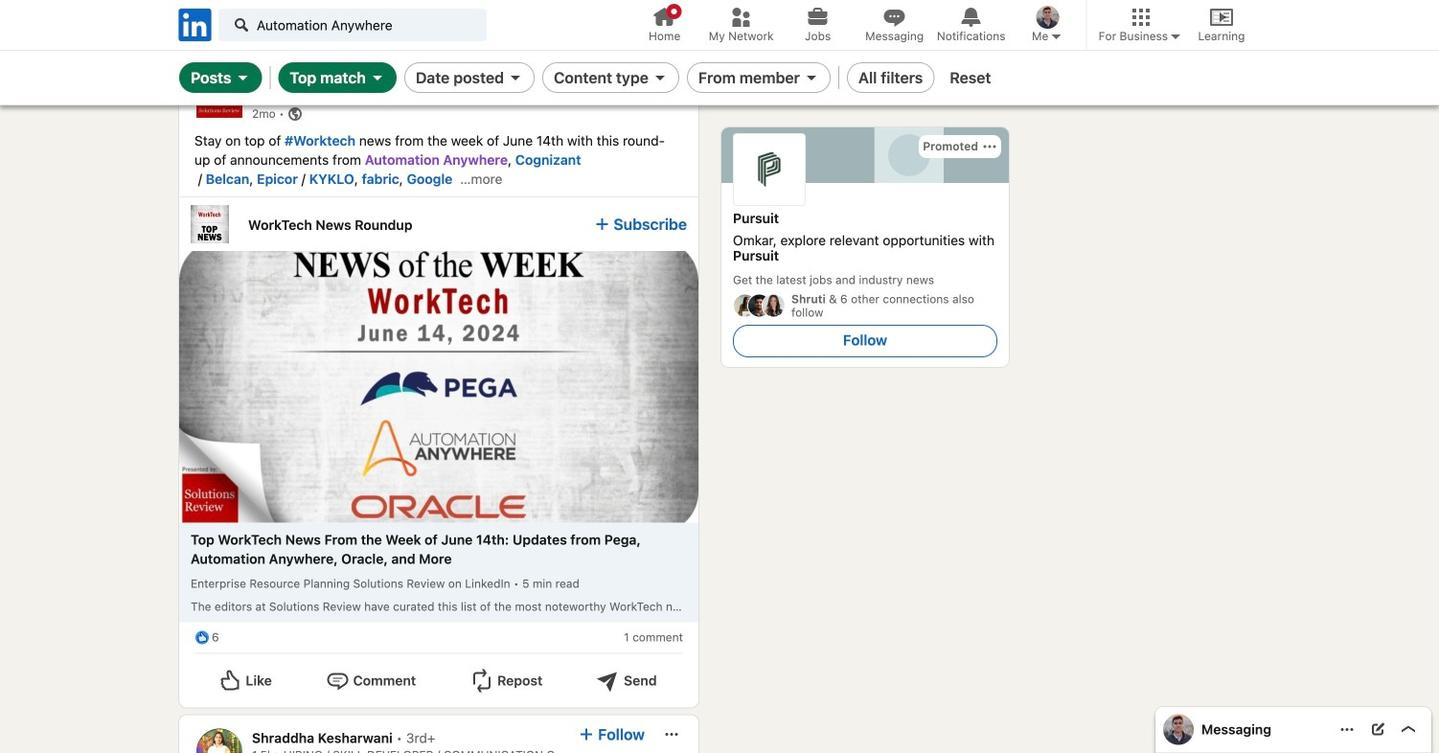Task type: locate. For each thing, give the bounding box(es) containing it.
0 horizontal spatial omkar savant image
[[1036, 6, 1059, 29]]

0 vertical spatial list
[[179, 0, 699, 707]]

1 vertical spatial omkar savant image
[[1163, 714, 1194, 745]]

date posted filter. clicking this button displays all date posted filter options. image
[[508, 70, 523, 85]]

small image
[[1049, 29, 1064, 44]]

linkedin image
[[175, 5, 215, 45], [175, 5, 215, 45]]

1 horizontal spatial omkar savant image
[[1163, 714, 1194, 745]]

worktech news roundup, graphic. image
[[191, 205, 229, 243]]

omkar savant image
[[1036, 6, 1059, 29], [1163, 714, 1194, 745]]

from member filter. clicking this button displays all from member filter options. image
[[804, 70, 819, 85]]

1 vertical spatial list
[[179, 715, 998, 753]]

0 vertical spatial omkar savant image
[[1036, 6, 1059, 29]]

2 list from the top
[[179, 715, 998, 753]]

for business image
[[1168, 29, 1183, 44]]

filter by: posts image
[[235, 70, 250, 85]]

open control menu for post by shraddha kesharwani image
[[664, 727, 679, 742]]

list
[[179, 0, 699, 707], [179, 715, 998, 753]]



Task type: vqa. For each thing, say whether or not it's contained in the screenshot.
the Content type filter. Clicking this button displays all Content type filter options. ICON
yes



Task type: describe. For each thing, give the bounding box(es) containing it.
sort by filter. top match filter is currently applied. clicking this button displays all sort by filter options. image
[[370, 70, 385, 85]]

like image
[[219, 12, 242, 35]]

content type filter. clicking this button displays all content type filter options. image
[[652, 70, 668, 85]]

1 list from the top
[[179, 0, 699, 707]]

enterprise resource planning solutions review, graphic. image
[[196, 72, 242, 118]]

shraddha kesharwani, graphic. image
[[196, 729, 242, 753]]

open article: top worktech news from the week of june 14th: updates from pega, automation anywhere, oracle, and more by enterprise resource planning solutions review • 5 min read image
[[179, 251, 699, 523]]

Search text field
[[218, 9, 487, 41]]

like image
[[195, 630, 210, 645]]

open messenger dropdown menu image
[[1340, 722, 1355, 737]]



